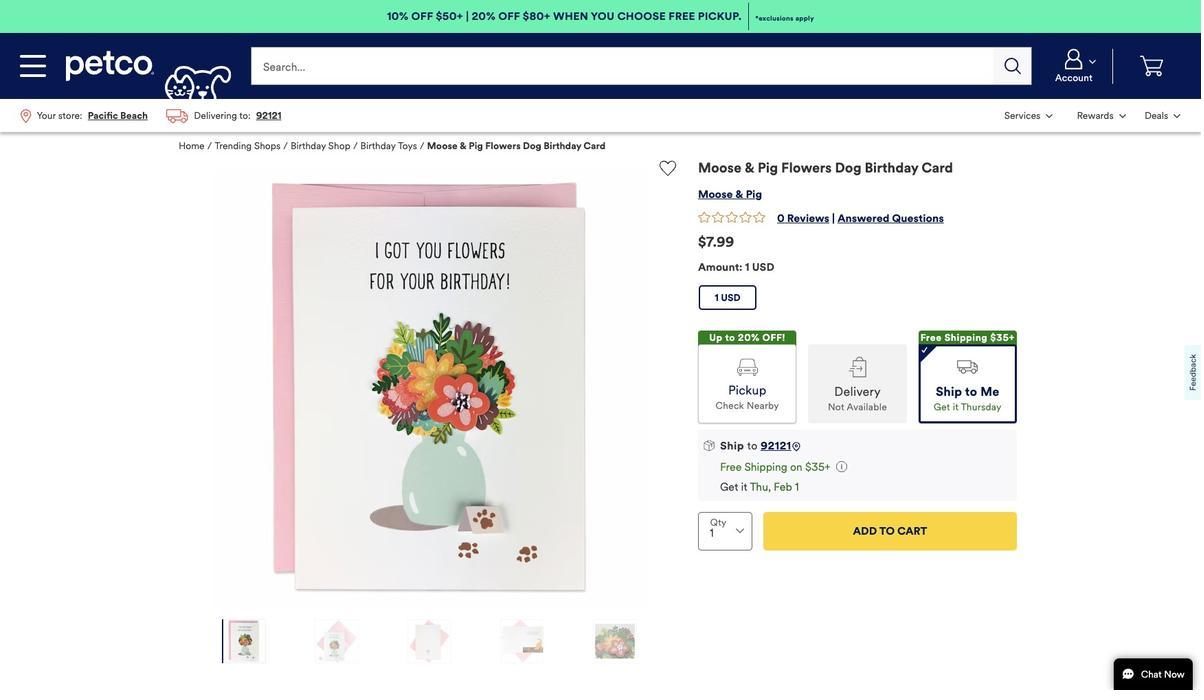 Task type: locate. For each thing, give the bounding box(es) containing it.
it
[[953, 402, 959, 413], [741, 480, 748, 494]]

1 vertical spatial it
[[741, 480, 748, 494]]

1 vertical spatial ship
[[721, 439, 745, 452]]

20%
[[472, 10, 496, 23], [738, 332, 760, 344]]

0 horizontal spatial card
[[584, 140, 606, 152]]

0 horizontal spatial free
[[669, 10, 696, 23]]

moose up "$7.99"
[[699, 188, 733, 201]]

1 down "amount"
[[715, 292, 719, 304]]

2 vertical spatial pig
[[746, 188, 763, 201]]

free shipping $35+
[[921, 332, 1016, 344]]

1 horizontal spatial get
[[934, 402, 951, 413]]

usd right :
[[753, 261, 775, 274]]

usd down amount : 1 usd
[[721, 292, 741, 304]]

moose & pig flowers dog birthday card - thumbnail-2 image
[[315, 620, 358, 664]]

free
[[669, 10, 696, 23], [921, 332, 943, 344], [721, 461, 742, 474]]

10% off $50+ | 20% off $80+ when you choose free pickup.
[[387, 10, 742, 23]]

1 horizontal spatial free
[[721, 461, 742, 474]]

1 vertical spatial 1
[[715, 292, 719, 304]]

0 vertical spatial shipping
[[945, 332, 988, 344]]

1 vertical spatial pig
[[758, 160, 779, 177]]

list
[[11, 99, 291, 132], [996, 99, 1191, 132]]

free left pickup.
[[669, 10, 696, 23]]

moose for moose & pig
[[699, 188, 733, 201]]

1 horizontal spatial carat down icon 13 button
[[1138, 100, 1190, 131]]

0 vertical spatial |
[[466, 10, 469, 23]]

get
[[934, 402, 951, 413], [721, 480, 739, 494]]

2 horizontal spatial free
[[921, 332, 943, 344]]

1 horizontal spatial it
[[953, 402, 959, 413]]

card
[[584, 140, 606, 152], [922, 160, 954, 177]]

carat down icon 13 button
[[997, 100, 1062, 131], [1138, 100, 1190, 131]]

delivery-method-Pickup-Check Nearby radio
[[699, 344, 797, 424]]

$50+
[[436, 10, 464, 23]]

$35+ inside option group
[[991, 332, 1016, 344]]

1 horizontal spatial 1
[[746, 261, 750, 274]]

it left thursday
[[953, 402, 959, 413]]

questions
[[893, 212, 945, 225]]

to
[[726, 332, 736, 344], [966, 384, 978, 400], [748, 439, 758, 452]]

0 horizontal spatial off
[[412, 10, 433, 23]]

1 horizontal spatial list
[[996, 99, 1191, 132]]

ship to me get it thursday
[[934, 384, 1002, 413]]

moose & pig flowers dog birthday card - thumbnail-5 image
[[594, 620, 637, 664]]

to for me
[[966, 384, 978, 400]]

/ right home link
[[207, 140, 212, 152]]

free inside option group
[[921, 332, 943, 344]]

0 horizontal spatial |
[[466, 10, 469, 23]]

to inside ship to me get it thursday
[[966, 384, 978, 400]]

free shipping on $35+ image
[[837, 461, 848, 472]]

moose right toys at left top
[[427, 140, 458, 152]]

thursday
[[962, 402, 1002, 413]]

2 horizontal spatial to
[[966, 384, 978, 400]]

2 vertical spatial free
[[721, 461, 742, 474]]

1 inside 1 usd option
[[715, 292, 719, 304]]

up to 20% off!
[[710, 332, 786, 344]]

0 horizontal spatial dog
[[523, 140, 542, 152]]

2 vertical spatial 1
[[795, 480, 799, 494]]

20% right $50+
[[472, 10, 496, 23]]

0 horizontal spatial to
[[726, 332, 736, 344]]

2 vertical spatial moose
[[699, 188, 733, 201]]

add to cart button
[[764, 512, 1018, 551]]

0 horizontal spatial flowers
[[486, 140, 521, 152]]

1 vertical spatial $35+
[[806, 461, 831, 474]]

to up thursday
[[966, 384, 978, 400]]

1 horizontal spatial flowers
[[782, 160, 832, 177]]

1 vertical spatial flowers
[[782, 160, 832, 177]]

20% left off!
[[738, 332, 760, 344]]

pig
[[469, 140, 483, 152], [758, 160, 779, 177], [746, 188, 763, 201]]

1 vertical spatial to
[[966, 384, 978, 400]]

apply
[[796, 13, 815, 22]]

1 vertical spatial card
[[922, 160, 954, 177]]

moose & pig flowers dog birthday card - carousel image #1 image
[[212, 171, 649, 609]]

$35+
[[991, 332, 1016, 344], [806, 461, 831, 474]]

*exclusions
[[756, 13, 794, 22]]

0 vertical spatial get
[[934, 402, 951, 413]]

1 horizontal spatial 20%
[[738, 332, 760, 344]]

0 horizontal spatial shipping
[[745, 461, 788, 474]]

shipping up delivery-method-ship to me-get it thursday option
[[945, 332, 988, 344]]

1 off from the left
[[412, 10, 433, 23]]

0 horizontal spatial get
[[721, 480, 739, 494]]

icon delivery pin image
[[792, 442, 802, 452]]

0 horizontal spatial list
[[11, 99, 291, 132]]

it left "thu,"
[[741, 480, 748, 494]]

2 / from the left
[[283, 140, 288, 152]]

off
[[412, 10, 433, 23], [499, 10, 520, 23]]

1 vertical spatial |
[[833, 212, 835, 225]]

when
[[554, 10, 589, 23]]

& for moose & pig
[[736, 188, 744, 201]]

moose
[[427, 140, 458, 152], [699, 160, 742, 177], [699, 188, 733, 201]]

it inside ship to me get it thursday
[[953, 402, 959, 413]]

1 horizontal spatial usd
[[753, 261, 775, 274]]

0 horizontal spatial ship
[[721, 439, 745, 452]]

ship down check
[[721, 439, 745, 452]]

get left "thu,"
[[721, 480, 739, 494]]

1 vertical spatial free
[[921, 332, 943, 344]]

on
[[791, 461, 803, 474]]

1 horizontal spatial ship
[[937, 384, 963, 400]]

1 horizontal spatial dog
[[836, 160, 862, 177]]

moose up moose & pig
[[699, 160, 742, 177]]

4 / from the left
[[420, 140, 425, 152]]

|
[[466, 10, 469, 23], [833, 212, 835, 225]]

get left thursday
[[934, 402, 951, 413]]

get it thu, feb 1
[[721, 480, 799, 494]]

1
[[746, 261, 750, 274], [715, 292, 719, 304], [795, 480, 799, 494]]

$80+
[[523, 10, 551, 23]]

ship
[[937, 384, 963, 400], [721, 439, 745, 452]]

$35+ right on
[[806, 461, 831, 474]]

$35+ up me at bottom
[[991, 332, 1016, 344]]

0 reviews | answered questions
[[778, 212, 945, 225]]

carat down icon 13 button
[[1042, 48, 1108, 84], [1064, 100, 1135, 131]]

1 horizontal spatial $35+
[[991, 332, 1016, 344]]

0 vertical spatial $35+
[[991, 332, 1016, 344]]

1 horizontal spatial to
[[748, 439, 758, 452]]

0 vertical spatial &
[[460, 140, 467, 152]]

1 horizontal spatial off
[[499, 10, 520, 23]]

to left 92121
[[748, 439, 758, 452]]

&
[[460, 140, 467, 152], [745, 160, 755, 177], [736, 188, 744, 201]]

0 vertical spatial carat down icon 13 button
[[1042, 48, 1108, 84]]

2 list from the left
[[996, 99, 1191, 132]]

/ right toys at left top
[[420, 140, 425, 152]]

0 horizontal spatial 1
[[715, 292, 719, 304]]

0 vertical spatial 1
[[746, 261, 750, 274]]

0 vertical spatial ship
[[937, 384, 963, 400]]

option group containing pickup
[[699, 331, 1018, 424]]

pickup.
[[698, 10, 742, 23]]

shipping
[[945, 332, 988, 344], [745, 461, 788, 474]]

0 horizontal spatial carat down icon 13 button
[[997, 100, 1062, 131]]

1 vertical spatial usd
[[721, 292, 741, 304]]

delivery not available
[[828, 384, 888, 413]]

1 vertical spatial shipping
[[745, 461, 788, 474]]

carat down icon 13 image for carat down icon 13 dropdown button within list
[[1120, 114, 1127, 118]]

ship up thursday
[[937, 384, 963, 400]]

ship inside ship to me get it thursday
[[937, 384, 963, 400]]

shipping up "thu,"
[[745, 461, 788, 474]]

0 horizontal spatial usd
[[721, 292, 741, 304]]

pickup check nearby
[[716, 383, 780, 412]]

cart
[[898, 525, 928, 538]]

moose for moose & pig flowers dog birthday card
[[699, 160, 742, 177]]

ship to 92121
[[721, 439, 792, 452]]

0 horizontal spatial it
[[741, 480, 748, 494]]

2 horizontal spatial 1
[[795, 480, 799, 494]]

0 vertical spatial flowers
[[486, 140, 521, 152]]

1 horizontal spatial &
[[736, 188, 744, 201]]

off right 10%
[[412, 10, 433, 23]]

/ right shops
[[283, 140, 288, 152]]

1 vertical spatial moose
[[699, 160, 742, 177]]

free up icon check success 4
[[921, 332, 943, 344]]

dog
[[523, 140, 542, 152], [836, 160, 862, 177]]

option group
[[699, 331, 1018, 424]]

/ right shop
[[353, 140, 358, 152]]

0 horizontal spatial &
[[460, 140, 467, 152]]

2 horizontal spatial &
[[745, 160, 755, 177]]

1 vertical spatial carat down icon 13 button
[[1064, 100, 1135, 131]]

to for 92121
[[748, 439, 758, 452]]

shipping for $35+
[[945, 332, 988, 344]]

1 right :
[[746, 261, 750, 274]]

| right $50+
[[466, 10, 469, 23]]

off!
[[763, 332, 786, 344]]

choose
[[618, 10, 666, 23]]

1 right feb
[[795, 480, 799, 494]]

2 vertical spatial to
[[748, 439, 758, 452]]

0 horizontal spatial 20%
[[472, 10, 496, 23]]

2 vertical spatial &
[[736, 188, 744, 201]]

free down ship to 92121
[[721, 461, 742, 474]]

available
[[847, 402, 888, 413]]

off left "$80+"
[[499, 10, 520, 23]]

1 usd
[[715, 292, 741, 304]]

1 / from the left
[[207, 140, 212, 152]]

amount : 1 usd
[[699, 261, 775, 274]]

me
[[981, 384, 1000, 400]]

to right the "up"
[[726, 332, 736, 344]]

carat down icon 13 image for 2nd carat down icon 13 popup button
[[1175, 114, 1182, 118]]

/
[[207, 140, 212, 152], [283, 140, 288, 152], [353, 140, 358, 152], [420, 140, 425, 152]]

0 vertical spatial to
[[726, 332, 736, 344]]

| right reviews
[[833, 212, 835, 225]]

1 horizontal spatial shipping
[[945, 332, 988, 344]]

0 vertical spatial it
[[953, 402, 959, 413]]

0 horizontal spatial $35+
[[806, 461, 831, 474]]

1 vertical spatial &
[[745, 160, 755, 177]]

amount
[[699, 261, 740, 274]]

flowers
[[486, 140, 521, 152], [782, 160, 832, 177]]

carat down icon 13 image
[[1090, 59, 1097, 64], [1047, 114, 1054, 118], [1120, 114, 1127, 118], [1175, 114, 1182, 118]]

check
[[716, 400, 745, 412]]

$7.99
[[699, 234, 735, 251]]

ship for 92121
[[721, 439, 745, 452]]

free for free shipping $35+
[[921, 332, 943, 344]]

add to cart
[[854, 525, 928, 538]]

birthday
[[291, 140, 326, 152], [361, 140, 396, 152], [544, 140, 582, 152], [865, 160, 919, 177]]

0 vertical spatial 20%
[[472, 10, 496, 23]]

usd
[[753, 261, 775, 274], [721, 292, 741, 304]]

birthday shop link
[[291, 140, 351, 152]]

get inside ship to me get it thursday
[[934, 402, 951, 413]]



Task type: vqa. For each thing, say whether or not it's contained in the screenshot.
top A
no



Task type: describe. For each thing, give the bounding box(es) containing it.
0 vertical spatial pig
[[469, 140, 483, 152]]

2 carat down icon 13 button from the left
[[1138, 100, 1190, 131]]

pickup
[[729, 383, 767, 398]]

moose & pig flowers dog birthday card - thumbnail-1 image
[[222, 620, 265, 664]]

1 vertical spatial get
[[721, 480, 739, 494]]

carat down icon 13 image for first carat down icon 13 popup button from left
[[1047, 114, 1054, 118]]

answered questions link
[[838, 212, 945, 225]]

pig for moose & pig flowers dog birthday card
[[758, 160, 779, 177]]

icon check success 4 image
[[922, 346, 928, 353]]

icon info 2 button
[[837, 461, 848, 474]]

0 vertical spatial moose
[[427, 140, 458, 152]]

shop
[[328, 140, 351, 152]]

add
[[854, 525, 878, 538]]

shops
[[254, 140, 281, 152]]

feb
[[774, 480, 793, 494]]

ship for me
[[937, 384, 963, 400]]

*exclusions apply
[[756, 13, 815, 22]]

1 horizontal spatial |
[[833, 212, 835, 225]]

moose & pig flowers dog birthday card - thumbnail-4 image
[[501, 620, 544, 664]]

moose & pig link
[[699, 188, 763, 201]]

10%
[[387, 10, 409, 23]]

0 vertical spatial dog
[[523, 140, 542, 152]]

toys
[[398, 140, 417, 152]]

1 vertical spatial 20%
[[738, 332, 760, 344]]

birthday toys link
[[361, 140, 417, 152]]

delivery
[[835, 384, 881, 400]]

moose & pig flowers dog birthday card
[[699, 160, 954, 177]]

reviews
[[788, 212, 830, 225]]

& for moose & pig flowers dog birthday card
[[745, 160, 755, 177]]

icon carat down image
[[736, 529, 745, 534]]

free shipping on $35+
[[721, 461, 831, 474]]

trending shops link
[[215, 140, 281, 152]]

icon pickup store image
[[738, 359, 758, 376]]

1 carat down icon 13 button from the left
[[997, 100, 1062, 131]]

3 / from the left
[[353, 140, 358, 152]]

up
[[710, 332, 723, 344]]

2 off from the left
[[499, 10, 520, 23]]

:
[[740, 261, 743, 274]]

92121 button
[[761, 439, 792, 452]]

carat down icon 13 button inside list
[[1064, 100, 1135, 131]]

0 vertical spatial free
[[669, 10, 696, 23]]

pig for moose & pig
[[746, 188, 763, 201]]

home
[[179, 140, 205, 152]]

answered
[[838, 212, 890, 225]]

1 vertical spatial dog
[[836, 160, 862, 177]]

92121
[[761, 439, 792, 452]]

variation-1 USD radio
[[699, 285, 757, 310]]

not
[[828, 402, 845, 413]]

nearby
[[747, 400, 780, 412]]

home link
[[179, 140, 205, 152]]

search image
[[1005, 58, 1022, 74]]

home / trending shops / birthday shop / birthday toys / moose & pig flowers dog birthday card
[[179, 140, 606, 152]]

Search search field
[[251, 47, 994, 85]]

delivery-method-Delivery-Not Available radio
[[809, 344, 907, 424]]

usd inside option
[[721, 292, 741, 304]]

1 list from the left
[[11, 99, 291, 132]]

delivery-method-Ship to Me-Get it Thursday radio
[[919, 344, 1018, 424]]

0
[[778, 212, 785, 225]]

shipping for on
[[745, 461, 788, 474]]

to for 20%
[[726, 332, 736, 344]]

you
[[591, 10, 615, 23]]

1 horizontal spatial card
[[922, 160, 954, 177]]

free for free shipping on $35+
[[721, 461, 742, 474]]

thu,
[[750, 480, 771, 494]]

trending
[[215, 140, 252, 152]]

0 vertical spatial usd
[[753, 261, 775, 274]]

to
[[880, 525, 895, 538]]

0 vertical spatial card
[[584, 140, 606, 152]]

moose & pig
[[699, 188, 763, 201]]

moose & pig flowers dog birthday card - thumbnail-3 image
[[408, 620, 451, 664]]



